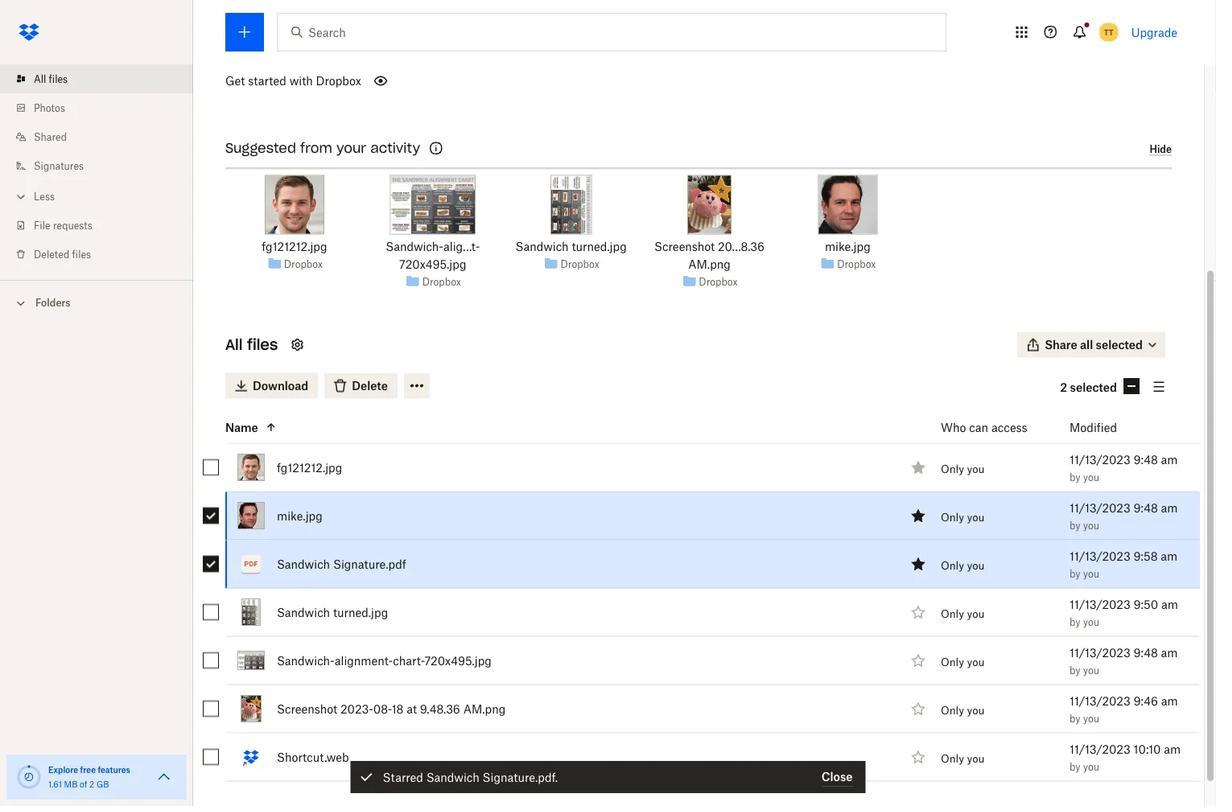 Task type: vqa. For each thing, say whether or not it's contained in the screenshot.
top sample file.pdf image
no



Task type: describe. For each thing, give the bounding box(es) containing it.
by for mike.jpg
[[1070, 520, 1081, 532]]

upgrade
[[1131, 25, 1177, 39]]

dropbox link for fg121212.jpg
[[284, 256, 323, 272]]

you inside 11/13/2023 9:46 am by you
[[1083, 713, 1099, 725]]

you inside '11/13/2023 10:10 am by you'
[[1083, 761, 1099, 773]]

download
[[253, 379, 308, 393]]

can
[[969, 421, 988, 435]]

share
[[1045, 338, 1077, 352]]

files for all files 'link'
[[49, 73, 68, 85]]

screenshot 20…8.36 am.png link
[[651, 238, 768, 274]]

name screenshot 2023-08-18 at 9.48.36 am.png, modified 11/13/2023 9:46 am, element
[[190, 686, 1200, 734]]

only you button for fg121212.jpg
[[941, 463, 985, 476]]

only for sandwich turned.jpg
[[941, 608, 964, 621]]

1.61
[[48, 779, 62, 790]]

copy
[[1066, 558, 1095, 571]]

only for screenshot 2023-08-18 at 9.48.36 am.png
[[941, 704, 964, 717]]

11/13/2023 for sandwich-alignment-chart-720x495.jpg
[[1070, 646, 1131, 660]]

fg121212.jpg inside table
[[277, 461, 342, 475]]

files for deleted files link
[[72, 248, 91, 260]]

/sandwich alignment chart 720x495.jpg image
[[390, 175, 476, 235]]

explore
[[48, 765, 78, 775]]

who
[[941, 421, 966, 435]]

file requests
[[34, 219, 92, 231]]

am.png inside screenshot 20…8.36 am.png
[[688, 258, 731, 272]]

20…8.36
[[718, 240, 764, 254]]

720x495.jpg inside table
[[425, 654, 492, 668]]

remove from starred image
[[909, 507, 928, 526]]

/screenshot 2023-08-18 at 9.48.36 am.png image
[[687, 175, 732, 235]]

9.48.36
[[420, 703, 460, 716]]

download button
[[225, 373, 318, 399]]

sandwich-alignment-chart-720x495.jpg
[[277, 654, 492, 668]]

only for sandwich-alignment-chart-720x495.jpg
[[941, 656, 964, 669]]

modified button
[[1070, 418, 1159, 437]]

dropbox link for sandwich turned.jpg
[[561, 256, 599, 272]]

11/13/2023 9:58 am by you
[[1070, 550, 1178, 580]]

signature.pdf
[[333, 558, 406, 571]]

remove from starred image for 11/13/2023 9:48 am
[[909, 458, 928, 478]]

upgrade link
[[1131, 25, 1177, 39]]

add to starred image for 11/13/2023 9:46 am
[[909, 700, 928, 719]]

am for fg121212.jpg
[[1161, 453, 1178, 467]]

11/13/2023 9:50 am by you
[[1070, 598, 1178, 629]]

sandwich right alig…t-
[[515, 240, 569, 254]]

copy link
[[1066, 558, 1117, 571]]

folders button
[[0, 291, 193, 314]]

am for sandwich-alignment-chart-720x495.jpg
[[1161, 646, 1178, 660]]

only you button for screenshot 2023-08-18 at 9.48.36 am.png
[[941, 704, 985, 717]]

screenshot 2023-08-18 at 9.48.36 am.png
[[277, 703, 506, 716]]

0 horizontal spatial turned.jpg
[[333, 606, 388, 620]]

am for shortcut.web
[[1164, 743, 1181, 757]]

alig…t-
[[444, 240, 480, 254]]

11/13/2023 for shortcut.web
[[1070, 743, 1131, 757]]

by for fg121212.jpg
[[1070, 472, 1081, 484]]

1 horizontal spatial mike.jpg
[[825, 240, 871, 254]]

signature.pdf.
[[483, 771, 558, 784]]

at
[[407, 703, 417, 716]]

screenshot for screenshot 20…8.36 am.png
[[654, 240, 715, 254]]

0 horizontal spatial sandwich turned.jpg link
[[277, 603, 388, 623]]

dropbox link for mike.jpg
[[837, 256, 876, 272]]

/sandwich alignment chart 720x495.jpg image
[[237, 652, 265, 671]]

11/13/2023 10:10 am by you
[[1070, 743, 1181, 773]]

1 horizontal spatial mike.jpg link
[[825, 238, 871, 256]]

1 horizontal spatial 2
[[1060, 381, 1067, 394]]

less
[[34, 190, 55, 202]]

with
[[289, 74, 313, 88]]

08-
[[373, 703, 392, 716]]

1 vertical spatial fg121212.jpg link
[[277, 458, 342, 478]]

/mike.jpg image inside "name mike.jpg, modified 11/13/2023 9:48 am," element
[[237, 503, 265, 530]]

copy link button
[[1056, 552, 1127, 577]]

11/13/2023 for sandwich signature.pdf
[[1070, 550, 1131, 563]]

alignment-
[[335, 654, 393, 668]]

modified
[[1070, 421, 1117, 435]]

9:50
[[1134, 598, 1158, 612]]

dropbox for screenshot 20…8.36 am.png
[[699, 276, 738, 288]]

0 horizontal spatial mike.jpg
[[277, 509, 323, 523]]

all files inside 'link'
[[34, 73, 68, 85]]

share all selected button
[[1017, 332, 1165, 358]]

0 vertical spatial /mike.jpg image
[[818, 175, 877, 235]]

am for sandwich turned.jpg
[[1161, 598, 1178, 612]]

you inside the 11/13/2023 9:50 am by you
[[1083, 617, 1099, 629]]

2 inside explore free features 1.61 mb of 2 gb
[[89, 779, 94, 790]]

add to starred image for 11/13/2023 9:50 am
[[909, 603, 928, 623]]

sandwich- for alig…t-
[[386, 240, 444, 254]]

1 horizontal spatial all
[[225, 336, 243, 355]]

folders
[[35, 297, 70, 309]]

11/13/2023 for sandwich turned.jpg
[[1070, 598, 1131, 612]]

table containing name
[[190, 412, 1200, 782]]

am for mike.jpg
[[1161, 501, 1178, 515]]

only for mike.jpg
[[941, 511, 964, 524]]

file
[[34, 219, 50, 231]]

add to starred image for 11/13/2023 10:10 am
[[909, 748, 928, 767]]

all files list item
[[0, 64, 193, 93]]

file requests link
[[13, 211, 193, 240]]

dropbox image
[[13, 16, 45, 48]]

only you button for mike.jpg
[[941, 511, 985, 524]]

delete button
[[325, 373, 398, 399]]

shortcut.web
[[277, 751, 349, 765]]

sandwich-alig…t- 720x495.jpg
[[386, 240, 480, 272]]

only for shortcut.web
[[941, 753, 964, 766]]

all files link
[[13, 64, 193, 93]]

get started with dropbox
[[225, 74, 361, 88]]

hide button
[[1150, 143, 1172, 156]]

sandwich-alig…t- 720x495.jpg link
[[374, 238, 491, 274]]

dropbox link for sandwich-alig…t- 720x495.jpg
[[422, 274, 461, 290]]

tt button
[[1096, 19, 1122, 45]]

Search in folder "Dropbox" text field
[[308, 23, 913, 41]]

11/13/2023 9:48 am by you for mike.jpg
[[1070, 501, 1178, 532]]

name fg121212.jpg, modified 11/13/2023 9:48 am, element
[[190, 444, 1200, 493]]

deleted files link
[[13, 240, 193, 269]]

1 vertical spatial selected
[[1070, 381, 1117, 394]]

/fg121212.jpg image
[[237, 454, 265, 482]]

by for sandwich signature.pdf
[[1070, 568, 1081, 580]]

starred sandwich signature.pdf.
[[383, 771, 558, 784]]

/sandwich turned.jpg image inside 'name sandwich turned.jpg, modified 11/13/2023 9:50 am,' element
[[241, 599, 261, 627]]

11/13/2023 9:48 am by you for sandwich-alignment-chart-720x495.jpg
[[1070, 646, 1178, 677]]

add to starred image
[[909, 652, 928, 671]]

/shortcut.web image
[[238, 745, 264, 771]]

photos
[[34, 102, 65, 114]]

access
[[991, 421, 1027, 435]]

deleted files
[[34, 248, 91, 260]]

free
[[80, 765, 96, 775]]

/fg121212.jpg image
[[265, 175, 324, 235]]

gb
[[97, 779, 109, 790]]

only for sandwich signature.pdf
[[941, 560, 964, 572]]

only you button for sandwich-alignment-chart-720x495.jpg
[[941, 656, 985, 669]]

hide
[[1150, 143, 1172, 155]]

only you button for sandwich turned.jpg
[[941, 608, 985, 621]]

name sandwich-alignment-chart-720x495.jpg, modified 11/13/2023 9:48 am, element
[[190, 637, 1200, 686]]

link
[[1097, 558, 1117, 571]]

am.png inside table
[[463, 703, 506, 716]]

shared link
[[13, 122, 193, 151]]

mb
[[64, 779, 78, 790]]

0 vertical spatial fg121212.jpg
[[262, 240, 327, 254]]

suggested
[[225, 140, 296, 157]]



Task type: locate. For each thing, give the bounding box(es) containing it.
9:46
[[1134, 695, 1158, 708]]

0 horizontal spatial 2
[[89, 779, 94, 790]]

only you inside name fg121212.jpg, modified 11/13/2023 9:48 am, element
[[941, 463, 985, 476]]

6 only you from the top
[[941, 704, 985, 717]]

sandwich- inside table
[[277, 654, 335, 668]]

get
[[225, 74, 245, 88]]

delete
[[352, 379, 388, 393]]

by inside 'name sandwich-alignment-chart-720x495.jpg, modified 11/13/2023 9:48 am,' element
[[1070, 665, 1081, 677]]

by inside the 11/13/2023 9:50 am by you
[[1070, 617, 1081, 629]]

0 horizontal spatial am.png
[[463, 703, 506, 716]]

1 by from the top
[[1070, 472, 1081, 484]]

9:48 down modified button
[[1134, 453, 1158, 467]]

11/13/2023 inside 11/13/2023 9:58 am by you
[[1070, 550, 1131, 563]]

1 vertical spatial remove from starred image
[[909, 555, 928, 574]]

only you button inside "name mike.jpg, modified 11/13/2023 9:48 am," element
[[941, 511, 985, 524]]

your
[[336, 140, 366, 157]]

only you inside "name mike.jpg, modified 11/13/2023 9:48 am," element
[[941, 511, 985, 524]]

by down 11/13/2023 9:46 am by you in the bottom right of the page
[[1070, 761, 1081, 773]]

only you button inside name fg121212.jpg, modified 11/13/2023 9:48 am, element
[[941, 463, 985, 476]]

1 vertical spatial add to starred image
[[909, 700, 928, 719]]

only you button inside 'name sandwich turned.jpg, modified 11/13/2023 9:50 am,' element
[[941, 608, 985, 621]]

2 right of
[[89, 779, 94, 790]]

all up photos
[[34, 73, 46, 85]]

add to starred image inside name screenshot 2023-08-18 at 9.48.36 am.png, modified 11/13/2023 9:46 am, element
[[909, 700, 928, 719]]

9:48 down the 11/13/2023 9:50 am by you
[[1134, 646, 1158, 660]]

1 horizontal spatial am.png
[[688, 258, 731, 272]]

from
[[300, 140, 332, 157]]

fg121212.jpg down /fg121212.jpg image
[[262, 240, 327, 254]]

only you for sandwich signature.pdf
[[941, 560, 985, 572]]

only you inside 'name sandwich turned.jpg, modified 11/13/2023 9:50 am,' element
[[941, 608, 985, 621]]

all files left folder settings icon on the left top
[[225, 336, 278, 355]]

by left link
[[1070, 568, 1081, 580]]

7 only you from the top
[[941, 753, 985, 766]]

1 horizontal spatial files
[[72, 248, 91, 260]]

1 horizontal spatial /sandwich turned.jpg image
[[550, 175, 592, 235]]

3 only from the top
[[941, 560, 964, 572]]

only you for fg121212.jpg
[[941, 463, 985, 476]]

1 vertical spatial turned.jpg
[[333, 606, 388, 620]]

close button
[[822, 768, 853, 787]]

all files up photos
[[34, 73, 68, 85]]

sandwich- down /sandwich alignment chart 720x495.jpg image
[[386, 240, 444, 254]]

4 only you button from the top
[[941, 608, 985, 621]]

2 9:48 from the top
[[1134, 501, 1158, 515]]

11/13/2023 9:48 am by you for fg121212.jpg
[[1070, 453, 1178, 484]]

2023-
[[340, 703, 373, 716]]

2 vertical spatial files
[[247, 336, 278, 355]]

only you button inside 'name sandwich-alignment-chart-720x495.jpg, modified 11/13/2023 9:48 am,' element
[[941, 656, 985, 669]]

9:48 for sandwich-alignment-chart-720x495.jpg
[[1134, 646, 1158, 660]]

alert containing close
[[350, 761, 866, 794]]

by down modified
[[1070, 472, 1081, 484]]

signatures link
[[13, 151, 193, 180]]

all inside 'link'
[[34, 73, 46, 85]]

11/13/2023 inside '11/13/2023 10:10 am by you'
[[1070, 743, 1131, 757]]

add to starred image
[[909, 603, 928, 623], [909, 700, 928, 719], [909, 748, 928, 767]]

sandwich- for alignment-
[[277, 654, 335, 668]]

screenshot for screenshot 2023-08-18 at 9.48.36 am.png
[[277, 703, 337, 716]]

1 vertical spatial all files
[[225, 336, 278, 355]]

only you for screenshot 2023-08-18 at 9.48.36 am.png
[[941, 704, 985, 717]]

0 vertical spatial mike.jpg link
[[825, 238, 871, 256]]

0 vertical spatial turned.jpg
[[572, 240, 627, 254]]

screenshot 20…8.36 am.png
[[654, 240, 764, 272]]

name
[[225, 421, 258, 435]]

only you button for sandwich signature.pdf
[[941, 560, 985, 572]]

11/13/2023
[[1070, 453, 1131, 467], [1070, 501, 1131, 515], [1070, 550, 1131, 563], [1070, 598, 1131, 612], [1070, 646, 1131, 660], [1070, 695, 1131, 708], [1070, 743, 1131, 757]]

3 only you from the top
[[941, 560, 985, 572]]

only inside name fg121212.jpg, modified 11/13/2023 9:48 am, element
[[941, 463, 964, 476]]

2 vertical spatial 9:48
[[1134, 646, 1158, 660]]

11/13/2023 inside 11/13/2023 9:46 am by you
[[1070, 695, 1131, 708]]

only inside name sandwich signature.pdf, modified 11/13/2023 9:58 am, element
[[941, 560, 964, 572]]

remove from starred image
[[909, 458, 928, 478], [909, 555, 928, 574]]

suggested from your activity
[[225, 140, 420, 157]]

am for screenshot 2023-08-18 at 9.48.36 am.png
[[1161, 695, 1178, 708]]

name sandwich turned.jpg, modified 11/13/2023 9:50 am, element
[[190, 589, 1200, 637]]

2 add to starred image from the top
[[909, 700, 928, 719]]

6 11/13/2023 from the top
[[1070, 695, 1131, 708]]

2 11/13/2023 9:48 am by you from the top
[[1070, 501, 1178, 532]]

11/13/2023 9:48 am by you inside 'name sandwich-alignment-chart-720x495.jpg, modified 11/13/2023 9:48 am,' element
[[1070, 646, 1178, 677]]

7 11/13/2023 from the top
[[1070, 743, 1131, 757]]

11/13/2023 for fg121212.jpg
[[1070, 453, 1131, 467]]

0 vertical spatial files
[[49, 73, 68, 85]]

1 vertical spatial 720x495.jpg
[[425, 654, 492, 668]]

fg121212.jpg link right /fg121212.jpg icon on the bottom left of the page
[[277, 458, 342, 478]]

selected up modified
[[1070, 381, 1117, 394]]

2 11/13/2023 from the top
[[1070, 501, 1131, 515]]

of
[[80, 779, 87, 790]]

11/13/2023 9:46 am by you
[[1070, 695, 1178, 725]]

1 horizontal spatial sandwich-
[[386, 240, 444, 254]]

only you button inside name screenshot 2023-08-18 at 9.48.36 am.png, modified 11/13/2023 9:46 am, element
[[941, 704, 985, 717]]

sandwich
[[515, 240, 569, 254], [277, 558, 330, 571], [277, 606, 330, 620], [426, 771, 479, 784]]

0 vertical spatial am.png
[[688, 258, 731, 272]]

1 vertical spatial screenshot
[[277, 703, 337, 716]]

sandwich left signature.pdf at the left of page
[[277, 558, 330, 571]]

5 by from the top
[[1070, 665, 1081, 677]]

2 vertical spatial add to starred image
[[909, 748, 928, 767]]

9:48 for fg121212.jpg
[[1134, 453, 1158, 467]]

sandwich turned.jpg
[[515, 240, 627, 254], [277, 606, 388, 620]]

files inside deleted files link
[[72, 248, 91, 260]]

close
[[822, 770, 853, 784]]

1 horizontal spatial sandwich turned.jpg link
[[515, 238, 627, 256]]

by for screenshot 2023-08-18 at 9.48.36 am.png
[[1070, 713, 1081, 725]]

only inside "name mike.jpg, modified 11/13/2023 9:48 am," element
[[941, 511, 964, 524]]

only you button for shortcut.web
[[941, 753, 985, 766]]

by inside "name mike.jpg, modified 11/13/2023 9:48 am," element
[[1070, 520, 1081, 532]]

0 horizontal spatial sandwich-
[[277, 654, 335, 668]]

9:58
[[1134, 550, 1158, 563]]

720x495.jpg
[[399, 258, 466, 272], [425, 654, 492, 668]]

1 remove from starred image from the top
[[909, 458, 928, 478]]

only you for sandwich turned.jpg
[[941, 608, 985, 621]]

1 horizontal spatial screenshot
[[654, 240, 715, 254]]

by inside 11/13/2023 9:58 am by you
[[1070, 568, 1081, 580]]

0 horizontal spatial /sandwich turned.jpg image
[[241, 599, 261, 627]]

explore free features 1.61 mb of 2 gb
[[48, 765, 130, 790]]

11/13/2023 9:48 am by you
[[1070, 453, 1178, 484], [1070, 501, 1178, 532], [1070, 646, 1178, 677]]

all
[[34, 73, 46, 85], [225, 336, 243, 355]]

5 only from the top
[[941, 656, 964, 669]]

signatures
[[34, 160, 84, 172]]

files inside all files 'link'
[[49, 73, 68, 85]]

2 only you button from the top
[[941, 511, 985, 524]]

3 11/13/2023 9:48 am by you from the top
[[1070, 646, 1178, 677]]

sandwich-
[[386, 240, 444, 254], [277, 654, 335, 668]]

files right the deleted
[[72, 248, 91, 260]]

5 11/13/2023 from the top
[[1070, 646, 1131, 660]]

list containing all files
[[0, 55, 193, 280]]

11/13/2023 9:48 am by you up 9:46
[[1070, 646, 1178, 677]]

only you button inside name shortcut.web, modified 11/13/2023 10:10 am, element
[[941, 753, 985, 766]]

only inside name screenshot 2023-08-18 at 9.48.36 am.png, modified 11/13/2023 9:46 am, element
[[941, 704, 964, 717]]

started
[[248, 74, 286, 88]]

sandwich-alignment-chart-720x495.jpg link
[[277, 652, 492, 671]]

features
[[98, 765, 130, 775]]

fg121212.jpg link
[[262, 238, 327, 256], [277, 458, 342, 478]]

mike.jpg link
[[825, 238, 871, 256], [277, 507, 323, 526]]

0 vertical spatial mike.jpg
[[825, 240, 871, 254]]

am.png right 9.48.36
[[463, 703, 506, 716]]

name mike.jpg, modified 11/13/2023 9:48 am, element
[[190, 493, 1200, 541]]

6 only from the top
[[941, 704, 964, 717]]

am inside the 11/13/2023 9:50 am by you
[[1161, 598, 1178, 612]]

1 vertical spatial sandwich-
[[277, 654, 335, 668]]

2 by from the top
[[1070, 520, 1081, 532]]

all files
[[34, 73, 68, 85], [225, 336, 278, 355]]

table
[[190, 412, 1200, 782]]

0 vertical spatial selected
[[1096, 338, 1143, 352]]

only you inside name screenshot 2023-08-18 at 9.48.36 am.png, modified 11/13/2023 9:46 am, element
[[941, 704, 985, 717]]

by up 11/13/2023 9:46 am by you in the bottom right of the page
[[1070, 665, 1081, 677]]

mike.jpg
[[825, 240, 871, 254], [277, 509, 323, 523]]

only
[[941, 463, 964, 476], [941, 511, 964, 524], [941, 560, 964, 572], [941, 608, 964, 621], [941, 656, 964, 669], [941, 704, 964, 717], [941, 753, 964, 766]]

only you
[[941, 463, 985, 476], [941, 511, 985, 524], [941, 560, 985, 572], [941, 608, 985, 621], [941, 656, 985, 669], [941, 704, 985, 717], [941, 753, 985, 766]]

remove from starred image for 11/13/2023 9:58 am
[[909, 555, 928, 574]]

0 horizontal spatial all files
[[34, 73, 68, 85]]

all up download button
[[225, 336, 243, 355]]

by inside '11/13/2023 10:10 am by you'
[[1070, 761, 1081, 773]]

3 only you button from the top
[[941, 560, 985, 572]]

turned.jpg
[[572, 240, 627, 254], [333, 606, 388, 620]]

sandwich turned.jpg link
[[515, 238, 627, 256], [277, 603, 388, 623]]

1 11/13/2023 9:48 am by you from the top
[[1070, 453, 1178, 484]]

1 vertical spatial mike.jpg
[[277, 509, 323, 523]]

0 vertical spatial all files
[[34, 73, 68, 85]]

am.png down 20…8.36
[[688, 258, 731, 272]]

dropbox for mike.jpg
[[837, 258, 876, 270]]

1 only from the top
[[941, 463, 964, 476]]

am inside '11/13/2023 10:10 am by you'
[[1164, 743, 1181, 757]]

screenshot
[[654, 240, 715, 254], [277, 703, 337, 716]]

1 9:48 from the top
[[1134, 453, 1158, 467]]

1 only you button from the top
[[941, 463, 985, 476]]

photos link
[[13, 93, 193, 122]]

only you inside 'name sandwich-alignment-chart-720x495.jpg, modified 11/13/2023 9:48 am,' element
[[941, 656, 985, 669]]

selected right the all
[[1096, 338, 1143, 352]]

all
[[1080, 338, 1093, 352]]

am.png
[[688, 258, 731, 272], [463, 703, 506, 716]]

files
[[49, 73, 68, 85], [72, 248, 91, 260], [247, 336, 278, 355]]

alert
[[350, 761, 866, 794]]

0 vertical spatial 2
[[1060, 381, 1067, 394]]

screenshot inside screenshot 20…8.36 am.png
[[654, 240, 715, 254]]

name shortcut.web, modified 11/13/2023 10:10 am, element
[[190, 734, 1200, 782]]

5 only you from the top
[[941, 656, 985, 669]]

4 only you from the top
[[941, 608, 985, 621]]

11/13/2023 9:48 am by you inside name fg121212.jpg, modified 11/13/2023 9:48 am, element
[[1070, 453, 1178, 484]]

am
[[1161, 453, 1178, 467], [1161, 501, 1178, 515], [1161, 550, 1178, 563], [1161, 598, 1178, 612], [1161, 646, 1178, 660], [1161, 695, 1178, 708], [1164, 743, 1181, 757]]

remove from starred image up remove from starred image
[[909, 458, 928, 478]]

only you for shortcut.web
[[941, 753, 985, 766]]

starred
[[383, 771, 423, 784]]

screenshot 2023-08-18 at 9.48.36 am.png link
[[277, 700, 506, 719]]

0 vertical spatial 720x495.jpg
[[399, 258, 466, 272]]

screenshot up shortcut.web
[[277, 703, 337, 716]]

11/13/2023 for mike.jpg
[[1070, 501, 1131, 515]]

dropbox link for screenshot 20…8.36 am.png
[[699, 274, 738, 290]]

fg121212.jpg link down /fg121212.jpg image
[[262, 238, 327, 256]]

only you button inside name sandwich signature.pdf, modified 11/13/2023 9:58 am, element
[[941, 560, 985, 572]]

by inside name fg121212.jpg, modified 11/13/2023 9:48 am, element
[[1070, 472, 1081, 484]]

/mike.jpg image
[[818, 175, 877, 235], [237, 503, 265, 530]]

0 vertical spatial 11/13/2023 9:48 am by you
[[1070, 453, 1178, 484]]

1 vertical spatial files
[[72, 248, 91, 260]]

am for sandwich signature.pdf
[[1161, 550, 1178, 563]]

1 vertical spatial /sandwich turned.jpg image
[[241, 599, 261, 627]]

sandwich signature.pdf link
[[277, 555, 406, 574]]

1 vertical spatial /mike.jpg image
[[237, 503, 265, 530]]

720x495.jpg up 9.48.36
[[425, 654, 492, 668]]

by
[[1070, 472, 1081, 484], [1070, 520, 1081, 532], [1070, 568, 1081, 580], [1070, 617, 1081, 629], [1070, 665, 1081, 677], [1070, 713, 1081, 725], [1070, 761, 1081, 773]]

only for fg121212.jpg
[[941, 463, 964, 476]]

0 horizontal spatial all
[[34, 73, 46, 85]]

only inside 'name sandwich-alignment-chart-720x495.jpg, modified 11/13/2023 9:48 am,' element
[[941, 656, 964, 669]]

only you inside name shortcut.web, modified 11/13/2023 10:10 am, element
[[941, 753, 985, 766]]

0 horizontal spatial sandwich turned.jpg
[[277, 606, 388, 620]]

1 add to starred image from the top
[[909, 603, 928, 623]]

activity
[[370, 140, 420, 157]]

sandwich signature.pdf
[[277, 558, 406, 571]]

sandwich- inside sandwich-alig…t- 720x495.jpg
[[386, 240, 444, 254]]

0 horizontal spatial /mike.jpg image
[[237, 503, 265, 530]]

/sandwich turned.jpg image
[[550, 175, 592, 235], [241, 599, 261, 627]]

4 by from the top
[[1070, 617, 1081, 629]]

2
[[1060, 381, 1067, 394], [89, 779, 94, 790]]

who can access
[[941, 421, 1027, 435]]

3 by from the top
[[1070, 568, 1081, 580]]

you inside 11/13/2023 9:58 am by you
[[1083, 568, 1099, 580]]

sandwich right starred
[[426, 771, 479, 784]]

7 by from the top
[[1070, 761, 1081, 773]]

3 add to starred image from the top
[[909, 748, 928, 767]]

0 vertical spatial sandwich turned.jpg link
[[515, 238, 627, 256]]

screenshot down /screenshot 2023-08-18 at 9.48.36 am.png image
[[654, 240, 715, 254]]

0 horizontal spatial files
[[49, 73, 68, 85]]

fg121212.jpg right /fg121212.jpg icon on the bottom left of the page
[[277, 461, 342, 475]]

0 horizontal spatial mike.jpg link
[[277, 507, 323, 526]]

files up photos
[[49, 73, 68, 85]]

less image
[[13, 189, 29, 205]]

by for sandwich turned.jpg
[[1070, 617, 1081, 629]]

by up '11/13/2023 10:10 am by you'
[[1070, 713, 1081, 725]]

deleted
[[34, 248, 69, 260]]

7 only you button from the top
[[941, 753, 985, 766]]

folder settings image
[[288, 336, 307, 355]]

11/13/2023 for screenshot 2023-08-18 at 9.48.36 am.png
[[1070, 695, 1131, 708]]

1 vertical spatial 2
[[89, 779, 94, 790]]

shortcut.web link
[[277, 748, 349, 767]]

shared
[[34, 131, 67, 143]]

6 only you button from the top
[[941, 704, 985, 717]]

6 by from the top
[[1070, 713, 1081, 725]]

0 vertical spatial remove from starred image
[[909, 458, 928, 478]]

only you for mike.jpg
[[941, 511, 985, 524]]

tt
[[1104, 27, 1114, 37]]

0 vertical spatial add to starred image
[[909, 603, 928, 623]]

3 9:48 from the top
[[1134, 646, 1158, 660]]

2 remove from starred image from the top
[[909, 555, 928, 574]]

1 vertical spatial sandwich turned.jpg link
[[277, 603, 388, 623]]

7 only from the top
[[941, 753, 964, 766]]

1 vertical spatial fg121212.jpg
[[277, 461, 342, 475]]

2 only from the top
[[941, 511, 964, 524]]

10:10
[[1134, 743, 1161, 757]]

1 vertical spatial 11/13/2023 9:48 am by you
[[1070, 501, 1178, 532]]

only you button
[[941, 463, 985, 476], [941, 511, 985, 524], [941, 560, 985, 572], [941, 608, 985, 621], [941, 656, 985, 669], [941, 704, 985, 717], [941, 753, 985, 766]]

2 selected
[[1060, 381, 1117, 394]]

1 vertical spatial am.png
[[463, 703, 506, 716]]

2 only you from the top
[[941, 511, 985, 524]]

chart-
[[393, 654, 425, 668]]

requests
[[53, 219, 92, 231]]

2 horizontal spatial files
[[247, 336, 278, 355]]

selected inside 'popup button'
[[1096, 338, 1143, 352]]

1 horizontal spatial sandwich turned.jpg
[[515, 240, 627, 254]]

5 only you button from the top
[[941, 656, 985, 669]]

0 vertical spatial sandwich-
[[386, 240, 444, 254]]

9:48 for mike.jpg
[[1134, 501, 1158, 515]]

1 horizontal spatial all files
[[225, 336, 278, 355]]

0 vertical spatial 9:48
[[1134, 453, 1158, 467]]

1 horizontal spatial turned.jpg
[[572, 240, 627, 254]]

remove from starred image inside name sandwich signature.pdf, modified 11/13/2023 9:58 am, element
[[909, 555, 928, 574]]

2 vertical spatial 11/13/2023 9:48 am by you
[[1070, 646, 1178, 677]]

by down the copy
[[1070, 617, 1081, 629]]

by for shortcut.web
[[1070, 761, 1081, 773]]

0 vertical spatial sandwich turned.jpg
[[515, 240, 627, 254]]

1 vertical spatial sandwich turned.jpg
[[277, 606, 388, 620]]

18
[[392, 703, 403, 716]]

only you for sandwich-alignment-chart-720x495.jpg
[[941, 656, 985, 669]]

dropbox for sandwich turned.jpg
[[561, 258, 599, 270]]

dropbox for fg121212.jpg
[[284, 258, 323, 270]]

only inside 'name sandwich turned.jpg, modified 11/13/2023 9:50 am,' element
[[941, 608, 964, 621]]

name button
[[225, 418, 901, 437]]

0 vertical spatial all
[[34, 73, 46, 85]]

by for sandwich-alignment-chart-720x495.jpg
[[1070, 665, 1081, 677]]

remove from starred image down remove from starred image
[[909, 555, 928, 574]]

0 vertical spatial fg121212.jpg link
[[262, 238, 327, 256]]

11/13/2023 9:48 am by you down modified button
[[1070, 453, 1178, 484]]

by inside 11/13/2023 9:46 am by you
[[1070, 713, 1081, 725]]

1 vertical spatial 9:48
[[1134, 501, 1158, 515]]

11/13/2023 inside the 11/13/2023 9:50 am by you
[[1070, 598, 1131, 612]]

4 11/13/2023 from the top
[[1070, 598, 1131, 612]]

fg121212.jpg
[[262, 240, 327, 254], [277, 461, 342, 475]]

720x495.jpg inside sandwich-alig…t- 720x495.jpg
[[399, 258, 466, 272]]

only you inside name sandwich signature.pdf, modified 11/13/2023 9:58 am, element
[[941, 560, 985, 572]]

4 only from the top
[[941, 608, 964, 621]]

0 vertical spatial screenshot
[[654, 240, 715, 254]]

1 only you from the top
[[941, 463, 985, 476]]

you
[[967, 463, 985, 476], [1083, 472, 1099, 484], [967, 511, 985, 524], [1083, 520, 1099, 532], [967, 560, 985, 572], [1083, 568, 1099, 580], [967, 608, 985, 621], [1083, 617, 1099, 629], [967, 656, 985, 669], [1083, 665, 1099, 677], [967, 704, 985, 717], [1083, 713, 1099, 725], [967, 753, 985, 766], [1083, 761, 1099, 773]]

11/13/2023 9:48 am by you up 9:58
[[1070, 501, 1178, 532]]

sandwich down 'sandwich signature.pdf'
[[277, 606, 330, 620]]

by up the copy
[[1070, 520, 1081, 532]]

1 horizontal spatial /mike.jpg image
[[818, 175, 877, 235]]

quota usage element
[[16, 765, 42, 790]]

2 down share
[[1060, 381, 1067, 394]]

1 11/13/2023 from the top
[[1070, 453, 1131, 467]]

name sandwich signature.pdf, modified 11/13/2023 9:58 am, element
[[190, 541, 1200, 589]]

am inside 11/13/2023 9:46 am by you
[[1161, 695, 1178, 708]]

/screenshot 2023-08-18 at 9.48.36 am.png image
[[241, 696, 262, 723]]

0 horizontal spatial screenshot
[[277, 703, 337, 716]]

3 11/13/2023 from the top
[[1070, 550, 1131, 563]]

dropbox link
[[284, 256, 323, 272], [561, 256, 599, 272], [837, 256, 876, 272], [422, 274, 461, 290], [699, 274, 738, 290]]

list
[[0, 55, 193, 280]]

share all selected
[[1045, 338, 1143, 352]]

1 vertical spatial all
[[225, 336, 243, 355]]

9:48 up 9:58
[[1134, 501, 1158, 515]]

am inside 11/13/2023 9:58 am by you
[[1161, 550, 1178, 563]]

11/13/2023 9:48 am by you inside "name mike.jpg, modified 11/13/2023 9:48 am," element
[[1070, 501, 1178, 532]]

sandwich- right /sandwich alignment chart 720x495.jpg icon
[[277, 654, 335, 668]]

sandwich turned.jpg inside table
[[277, 606, 388, 620]]

1 vertical spatial mike.jpg link
[[277, 507, 323, 526]]

only inside name shortcut.web, modified 11/13/2023 10:10 am, element
[[941, 753, 964, 766]]

720x495.jpg down alig…t-
[[399, 258, 466, 272]]

0 vertical spatial /sandwich turned.jpg image
[[550, 175, 592, 235]]

dropbox for sandwich-alig…t- 720x495.jpg
[[422, 276, 461, 288]]

files left folder settings icon on the left top
[[247, 336, 278, 355]]



